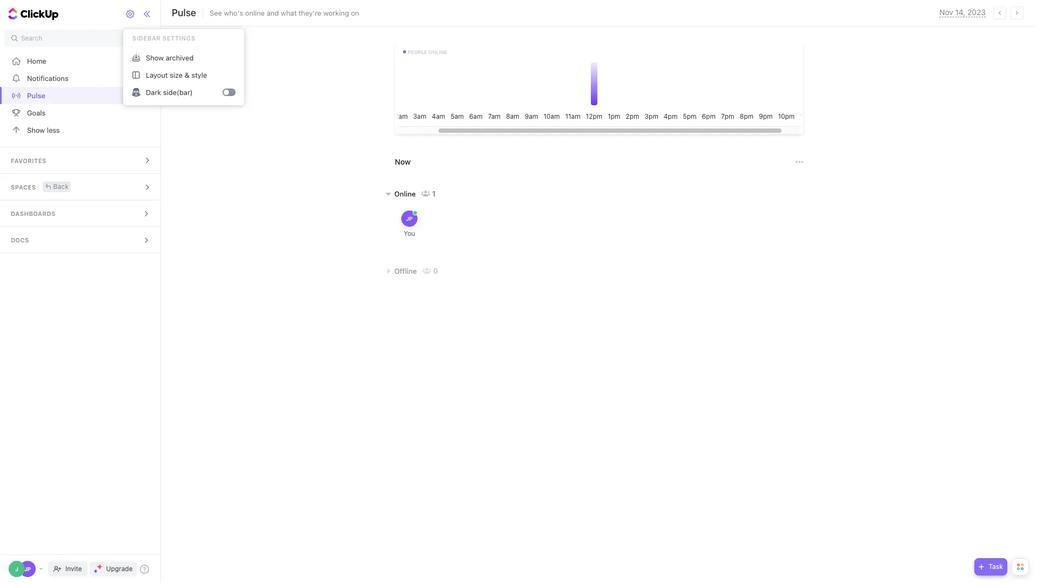 Task type: describe. For each thing, give the bounding box(es) containing it.
home link
[[0, 52, 161, 70]]

layout size & style
[[146, 71, 207, 79]]

sidebar settings
[[132, 35, 195, 42]]

show less
[[27, 126, 60, 134]]

9pm
[[759, 112, 773, 121]]

dark
[[146, 88, 161, 96]]

10am
[[544, 112, 560, 121]]

settings
[[163, 35, 195, 42]]

1 horizontal spatial pulse
[[172, 7, 196, 18]]

and
[[267, 8, 279, 17]]

sidebar settings image
[[126, 9, 135, 19]]

people online
[[408, 49, 448, 55]]

less
[[47, 126, 60, 134]]

10pm
[[778, 112, 795, 121]]

online
[[395, 189, 416, 198]]

goals link
[[0, 104, 161, 122]]

people
[[408, 49, 427, 55]]

they're
[[299, 8, 322, 17]]

style
[[192, 71, 207, 79]]

working
[[323, 8, 349, 17]]

back
[[53, 182, 69, 191]]

⌘k
[[138, 34, 148, 42]]

11am
[[566, 112, 581, 121]]

layout
[[146, 71, 168, 79]]

sidebar navigation
[[0, 0, 161, 584]]

6am
[[469, 112, 483, 121]]

side(bar)
[[163, 88, 193, 96]]

notifications link
[[0, 70, 161, 87]]

1 vertical spatial online
[[429, 49, 448, 55]]

goals
[[27, 108, 46, 117]]

upgrade link
[[89, 562, 137, 577]]

pulse inside sidebar navigation
[[27, 91, 45, 100]]

1
[[432, 189, 436, 198]]

size
[[170, 71, 183, 79]]

dark side(bar)
[[146, 88, 193, 96]]

3am 4am 5am 6am 7am 8am 9am 10am 11am
[[413, 112, 581, 121]]

now
[[395, 157, 411, 166]]

4pm
[[664, 112, 678, 121]]

4am
[[432, 112, 445, 121]]



Task type: vqa. For each thing, say whether or not it's contained in the screenshot.
third URGENT dropdown button from the bottom of the page
no



Task type: locate. For each thing, give the bounding box(es) containing it.
favorites
[[11, 157, 46, 164]]

home
[[27, 56, 46, 65]]

online left and
[[245, 8, 265, 17]]

show
[[146, 53, 164, 62], [27, 126, 45, 134]]

12pm
[[586, 112, 603, 121]]

1pm 2pm 3pm 4pm 5pm 6pm 7pm 8pm 9pm 10pm
[[608, 112, 795, 121]]

online right people
[[429, 49, 448, 55]]

search
[[21, 34, 42, 42]]

show down goals
[[27, 126, 45, 134]]

5pm
[[683, 112, 697, 121]]

show archived
[[146, 53, 194, 62]]

pulse
[[172, 7, 196, 18], [27, 91, 45, 100]]

who's
[[224, 8, 243, 17]]

show for show less
[[27, 126, 45, 134]]

sidebar
[[132, 35, 161, 42]]

upgrade
[[106, 565, 133, 573]]

1 horizontal spatial show
[[146, 53, 164, 62]]

show for show archived
[[146, 53, 164, 62]]

8pm
[[740, 112, 754, 121]]

0 vertical spatial online
[[245, 8, 265, 17]]

pulse up settings
[[172, 7, 196, 18]]

0 horizontal spatial show
[[27, 126, 45, 134]]

1 vertical spatial pulse
[[27, 91, 45, 100]]

0 vertical spatial show
[[146, 53, 164, 62]]

pulse up goals
[[27, 91, 45, 100]]

back link
[[42, 181, 71, 192]]

11pm
[[801, 112, 816, 121]]

1pm
[[608, 112, 621, 121]]

docs
[[11, 237, 29, 244]]

2am
[[395, 112, 408, 121]]

task
[[989, 563, 1004, 571]]

0
[[433, 266, 438, 276]]

1 vertical spatial show
[[27, 126, 45, 134]]

1 horizontal spatial online
[[429, 49, 448, 55]]

notifications
[[27, 74, 68, 82]]

online
[[245, 8, 265, 17], [429, 49, 448, 55]]

see who's online and what they're working on
[[210, 8, 359, 17]]

invite
[[65, 565, 82, 573]]

favorites button
[[0, 148, 161, 173]]

offline
[[395, 267, 417, 275]]

pulse link
[[0, 87, 161, 104]]

0 horizontal spatial pulse
[[27, 91, 45, 100]]

dashboards
[[11, 210, 56, 217]]

archived
[[166, 53, 194, 62]]

what
[[281, 8, 297, 17]]

3pm
[[645, 112, 659, 121]]

on
[[351, 8, 359, 17]]

0 vertical spatial pulse
[[172, 7, 196, 18]]

6pm
[[702, 112, 716, 121]]

show inside sidebar navigation
[[27, 126, 45, 134]]

show up layout
[[146, 53, 164, 62]]

9am
[[525, 112, 538, 121]]

&
[[185, 71, 190, 79]]

show archived link
[[128, 49, 240, 66]]

7am
[[488, 112, 501, 121]]

8am
[[506, 112, 520, 121]]

7pm
[[721, 112, 735, 121]]

0 horizontal spatial online
[[245, 8, 265, 17]]

3am
[[413, 112, 427, 121]]

2pm
[[626, 112, 640, 121]]

see
[[210, 8, 222, 17]]

5am
[[451, 112, 464, 121]]



